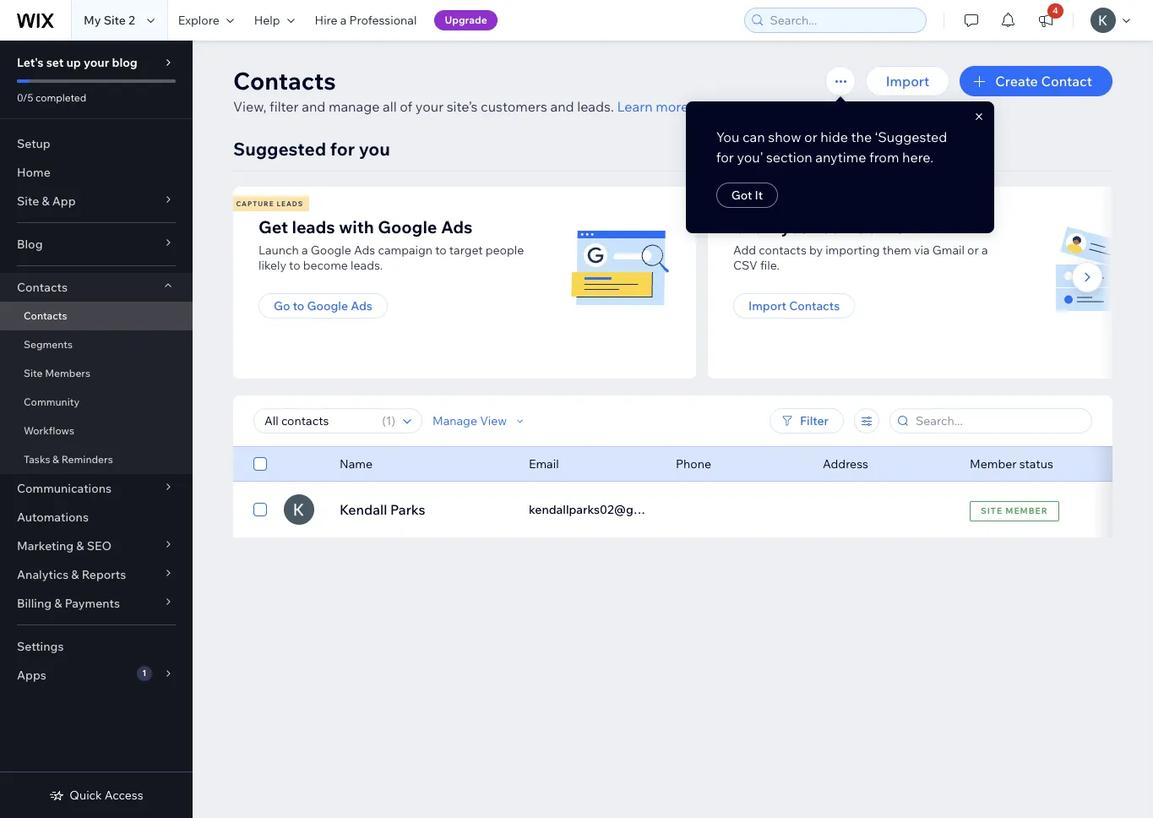 Task type: locate. For each thing, give the bounding box(es) containing it.
create contact
[[996, 73, 1093, 90]]

view down member status
[[996, 501, 1027, 518]]

1 down settings link
[[142, 668, 147, 679]]

list containing get leads with google ads
[[231, 187, 1154, 379]]

& for site
[[42, 194, 50, 209]]

blog
[[112, 55, 138, 70]]

ads down get leads with google ads launch a google ads campaign to target people likely to become leads.
[[351, 298, 373, 314]]

leads.
[[578, 98, 614, 115], [351, 258, 383, 273]]

get more contacts
[[711, 200, 800, 208]]

google down become
[[307, 298, 348, 314]]

google
[[378, 216, 437, 238], [311, 243, 352, 258], [307, 298, 348, 314]]

& left app
[[42, 194, 50, 209]]

1 horizontal spatial leads.
[[578, 98, 614, 115]]

google up campaign
[[378, 216, 437, 238]]

&
[[42, 194, 50, 209], [52, 453, 59, 466], [76, 538, 84, 554], [71, 567, 79, 582], [54, 596, 62, 611]]

0/5 completed
[[17, 91, 86, 104]]

leads. down with
[[351, 258, 383, 273]]

a right hire
[[341, 13, 347, 28]]

a down leads
[[302, 243, 308, 258]]

1 vertical spatial your
[[416, 98, 444, 115]]

import for import
[[887, 73, 930, 90]]

1 inside sidebar element
[[142, 668, 147, 679]]

& for tasks
[[52, 453, 59, 466]]

2 and from the left
[[551, 98, 575, 115]]

contacts inside 'link'
[[24, 309, 67, 322]]

1 vertical spatial leads.
[[351, 258, 383, 273]]

site for site & app
[[17, 194, 39, 209]]

0 vertical spatial view
[[480, 413, 507, 429]]

sidebar element
[[0, 41, 193, 818]]

community link
[[0, 388, 193, 417]]

1 vertical spatial import
[[749, 298, 787, 314]]

0 horizontal spatial and
[[302, 98, 326, 115]]

get
[[711, 200, 728, 208]]

site down home
[[17, 194, 39, 209]]

1 horizontal spatial for
[[717, 149, 734, 166]]

upgrade button
[[435, 10, 498, 30]]

2 vertical spatial ads
[[351, 298, 373, 314]]

your right up
[[84, 55, 109, 70]]

or left hide
[[805, 128, 818, 145]]

1 vertical spatial member
[[1006, 505, 1049, 516]]

0 horizontal spatial view
[[480, 413, 507, 429]]

or right gmail
[[968, 243, 980, 258]]

manage
[[433, 413, 478, 429]]

add
[[734, 243, 757, 258]]

ads up "target"
[[441, 216, 473, 238]]

for down "you" at top
[[717, 149, 734, 166]]

capture leads
[[236, 200, 304, 208]]

target
[[450, 243, 483, 258]]

go to google ads button
[[259, 293, 388, 319]]

2 vertical spatial google
[[307, 298, 348, 314]]

& left seo
[[76, 538, 84, 554]]

launch
[[259, 243, 299, 258]]

0 horizontal spatial 1
[[142, 668, 147, 679]]

& for billing
[[54, 596, 62, 611]]

and right filter
[[302, 98, 326, 115]]

google down leads
[[311, 243, 352, 258]]

hire a professional link
[[305, 0, 427, 41]]

kendallparks02@gmail.com
[[529, 502, 684, 517]]

ads down with
[[354, 243, 376, 258]]

from
[[870, 149, 900, 166]]

go
[[274, 298, 290, 314]]

0 vertical spatial google
[[378, 216, 437, 238]]

1 horizontal spatial or
[[968, 243, 980, 258]]

leads. left learn
[[578, 98, 614, 115]]

show
[[769, 128, 802, 145]]

1 horizontal spatial 1
[[386, 413, 392, 429]]

analytics & reports
[[17, 567, 126, 582]]

automations link
[[0, 503, 193, 532]]

import inside list
[[749, 298, 787, 314]]

a inside get leads with google ads launch a google ads campaign to target people likely to become leads.
[[302, 243, 308, 258]]

settings
[[17, 639, 64, 654]]

1 and from the left
[[302, 98, 326, 115]]

member status
[[970, 456, 1054, 472]]

your inside the grow your contact list add contacts by importing them via gmail or a csv file.
[[781, 216, 818, 238]]

import up 'suggested
[[887, 73, 930, 90]]

by
[[810, 243, 823, 258]]

& for marketing
[[76, 538, 84, 554]]

1 horizontal spatial and
[[551, 98, 575, 115]]

leads. inside contacts view, filter and manage all of your site's customers and leads. learn more
[[578, 98, 614, 115]]

2 vertical spatial your
[[781, 216, 818, 238]]

1 vertical spatial or
[[968, 243, 980, 258]]

import for import contacts
[[749, 298, 787, 314]]

contacts
[[233, 66, 336, 96], [17, 280, 68, 295], [790, 298, 840, 314], [24, 309, 67, 322]]

site down segments
[[24, 367, 43, 380]]

members
[[45, 367, 90, 380]]

google inside button
[[307, 298, 348, 314]]

0 vertical spatial or
[[805, 128, 818, 145]]

0 horizontal spatial leads.
[[351, 258, 383, 273]]

leads
[[292, 216, 335, 238]]

contacts link
[[0, 302, 193, 331]]

2 horizontal spatial your
[[781, 216, 818, 238]]

home link
[[0, 158, 193, 187]]

site left 2
[[104, 13, 126, 28]]

contacts down blog
[[17, 280, 68, 295]]

site's
[[447, 98, 478, 115]]

and
[[302, 98, 326, 115], [551, 98, 575, 115]]

& right tasks
[[52, 453, 59, 466]]

filter button
[[770, 408, 845, 434]]

view right manage in the bottom of the page
[[480, 413, 507, 429]]

or inside the grow your contact list add contacts by importing them via gmail or a csv file.
[[968, 243, 980, 258]]

2 horizontal spatial a
[[982, 243, 989, 258]]

contacts view, filter and manage all of your site's customers and leads. learn more
[[233, 66, 689, 115]]

get
[[259, 216, 288, 238]]

contacts inside contacts view, filter and manage all of your site's customers and leads. learn more
[[233, 66, 336, 96]]

your up contacts at top
[[781, 216, 818, 238]]

tasks & reminders
[[24, 453, 113, 466]]

4 button
[[1028, 0, 1065, 41]]

Unsaved view field
[[260, 409, 377, 433]]

1 vertical spatial google
[[311, 243, 352, 258]]

import
[[887, 73, 930, 90], [749, 298, 787, 314]]

1 vertical spatial view
[[996, 501, 1027, 518]]

1 vertical spatial 1
[[142, 668, 147, 679]]

0 vertical spatial your
[[84, 55, 109, 70]]

to right go
[[293, 298, 305, 314]]

learn
[[618, 98, 653, 115]]

0 vertical spatial import
[[887, 73, 930, 90]]

app
[[52, 194, 76, 209]]

& left 'reports'
[[71, 567, 79, 582]]

a right gmail
[[982, 243, 989, 258]]

view
[[480, 413, 507, 429], [996, 501, 1027, 518]]

let's
[[17, 55, 44, 70]]

1
[[386, 413, 392, 429], [142, 668, 147, 679]]

0 vertical spatial leads.
[[578, 98, 614, 115]]

site inside site & app popup button
[[17, 194, 39, 209]]

can
[[743, 128, 766, 145]]

1 horizontal spatial view
[[996, 501, 1027, 518]]

0 horizontal spatial or
[[805, 128, 818, 145]]

contacts
[[756, 200, 800, 208]]

setup
[[17, 136, 51, 151]]

contacts down by
[[790, 298, 840, 314]]

tasks
[[24, 453, 50, 466]]

you can show or hide the 'suggested for you' section anytime from here.
[[717, 128, 948, 166]]

contacts inside button
[[790, 298, 840, 314]]

view link
[[975, 495, 1047, 525]]

reports
[[82, 567, 126, 582]]

and right 'customers'
[[551, 98, 575, 115]]

to left "target"
[[436, 243, 447, 258]]

0 vertical spatial member
[[970, 456, 1017, 472]]

0 horizontal spatial your
[[84, 55, 109, 70]]

you
[[359, 138, 390, 160]]

None checkbox
[[254, 454, 267, 474], [254, 500, 267, 520], [254, 454, 267, 474], [254, 500, 267, 520]]

to
[[436, 243, 447, 258], [289, 258, 301, 273], [293, 298, 305, 314]]

contacts up filter
[[233, 66, 336, 96]]

quick access
[[70, 788, 143, 803]]

manage view
[[433, 413, 507, 429]]

learn more button
[[618, 96, 689, 117]]

up
[[66, 55, 81, 70]]

communications
[[17, 481, 112, 496]]

site member
[[981, 505, 1049, 516]]

site inside site members link
[[24, 367, 43, 380]]

the
[[852, 128, 873, 145]]

get leads with google ads launch a google ads campaign to target people likely to become leads.
[[259, 216, 524, 273]]

0 horizontal spatial import
[[749, 298, 787, 314]]

import down file. on the top
[[749, 298, 787, 314]]

0 vertical spatial search... field
[[765, 8, 921, 32]]

& right billing
[[54, 596, 62, 611]]

leads. inside get leads with google ads launch a google ads campaign to target people likely to become leads.
[[351, 258, 383, 273]]

1 horizontal spatial your
[[416, 98, 444, 115]]

for
[[330, 138, 355, 160], [717, 149, 734, 166]]

site down member status
[[981, 505, 1004, 516]]

for left you
[[330, 138, 355, 160]]

quick
[[70, 788, 102, 803]]

1 left manage in the bottom of the page
[[386, 413, 392, 429]]

member down the status on the right
[[1006, 505, 1049, 516]]

setup link
[[0, 129, 193, 158]]

filter
[[270, 98, 299, 115]]

your right of
[[416, 98, 444, 115]]

list
[[231, 187, 1154, 379]]

contacts up segments
[[24, 309, 67, 322]]

1 horizontal spatial import
[[887, 73, 930, 90]]

member left the status on the right
[[970, 456, 1017, 472]]

Search... field
[[765, 8, 921, 32], [911, 409, 1087, 433]]

0 horizontal spatial a
[[302, 243, 308, 258]]

site & app
[[17, 194, 76, 209]]

ads inside button
[[351, 298, 373, 314]]

professional
[[350, 13, 417, 28]]



Task type: vqa. For each thing, say whether or not it's contained in the screenshot.
'No'
no



Task type: describe. For each thing, give the bounding box(es) containing it.
hire a professional
[[315, 13, 417, 28]]

grow your contact list add contacts by importing them via gmail or a csv file.
[[734, 216, 989, 273]]

blog
[[17, 237, 43, 252]]

apps
[[17, 668, 46, 683]]

hire
[[315, 13, 338, 28]]

list
[[887, 216, 912, 238]]

of
[[400, 98, 413, 115]]

billing & payments button
[[0, 589, 193, 618]]

manage
[[329, 98, 380, 115]]

segments link
[[0, 331, 193, 359]]

them
[[883, 243, 912, 258]]

help
[[254, 13, 280, 28]]

4
[[1053, 5, 1059, 16]]

2
[[129, 13, 135, 28]]

automations
[[17, 510, 89, 525]]

suggested
[[233, 138, 326, 160]]

more
[[656, 98, 689, 115]]

blog button
[[0, 230, 193, 259]]

your inside sidebar element
[[84, 55, 109, 70]]

site members link
[[0, 359, 193, 388]]

contacts button
[[0, 273, 193, 302]]

become
[[303, 258, 348, 273]]

set
[[46, 55, 64, 70]]

got it
[[732, 188, 764, 203]]

0/5
[[17, 91, 33, 104]]

communications button
[[0, 474, 193, 503]]

0 horizontal spatial for
[[330, 138, 355, 160]]

you'
[[737, 149, 764, 166]]

seo
[[87, 538, 112, 554]]

quick access button
[[49, 788, 143, 803]]

you
[[717, 128, 740, 145]]

go to google ads
[[274, 298, 373, 314]]

1 horizontal spatial a
[[341, 13, 347, 28]]

payments
[[65, 596, 120, 611]]

import button
[[866, 66, 950, 96]]

to right likely at top left
[[289, 258, 301, 273]]

0 vertical spatial 1
[[386, 413, 392, 429]]

1 vertical spatial search... field
[[911, 409, 1087, 433]]

filter
[[801, 413, 829, 429]]

your inside contacts view, filter and manage all of your site's customers and leads. learn more
[[416, 98, 444, 115]]

to inside go to google ads button
[[293, 298, 305, 314]]

let's set up your blog
[[17, 55, 138, 70]]

contacts inside popup button
[[17, 280, 68, 295]]

& for analytics
[[71, 567, 79, 582]]

or inside you can show or hide the 'suggested for you' section anytime from here.
[[805, 128, 818, 145]]

explore
[[178, 13, 220, 28]]

csv
[[734, 258, 758, 273]]

parks
[[390, 501, 426, 518]]

email
[[529, 456, 559, 472]]

all
[[383, 98, 397, 115]]

site & app button
[[0, 187, 193, 216]]

my site 2
[[84, 13, 135, 28]]

people
[[486, 243, 524, 258]]

0 vertical spatial ads
[[441, 216, 473, 238]]

settings link
[[0, 632, 193, 661]]

here.
[[903, 149, 934, 166]]

likely
[[259, 258, 287, 273]]

address
[[823, 456, 869, 472]]

customers
[[481, 98, 548, 115]]

my
[[84, 13, 101, 28]]

analytics & reports button
[[0, 560, 193, 589]]

phone
[[676, 456, 712, 472]]

a inside the grow your contact list add contacts by importing them via gmail or a csv file.
[[982, 243, 989, 258]]

more
[[730, 200, 754, 208]]

importing
[[826, 243, 880, 258]]

help button
[[244, 0, 305, 41]]

workflows link
[[0, 417, 193, 446]]

capture
[[236, 200, 274, 208]]

manage view button
[[433, 413, 528, 429]]

segments
[[24, 338, 73, 351]]

got
[[732, 188, 753, 203]]

site members
[[24, 367, 90, 380]]

kendall parks image
[[284, 495, 314, 525]]

billing
[[17, 596, 52, 611]]

site for site members
[[24, 367, 43, 380]]

1 vertical spatial ads
[[354, 243, 376, 258]]

contact
[[822, 216, 883, 238]]

gmail
[[933, 243, 965, 258]]

home
[[17, 165, 51, 180]]

workflows
[[24, 424, 74, 437]]

create
[[996, 73, 1039, 90]]

via
[[915, 243, 930, 258]]

upgrade
[[445, 14, 487, 26]]

( 1 )
[[382, 413, 396, 429]]

site for site member
[[981, 505, 1004, 516]]

hide
[[821, 128, 849, 145]]

section
[[767, 149, 813, 166]]

file.
[[761, 258, 780, 273]]

got it button
[[717, 183, 779, 208]]

for inside you can show or hide the 'suggested for you' section anytime from here.
[[717, 149, 734, 166]]



